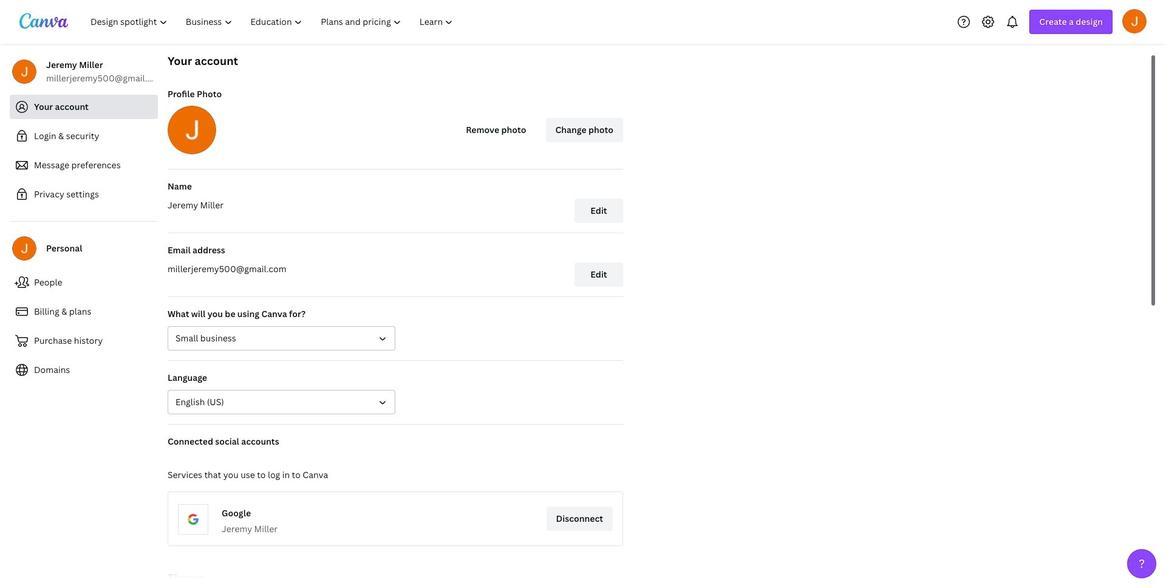 Task type: locate. For each thing, give the bounding box(es) containing it.
None button
[[168, 326, 395, 351]]



Task type: describe. For each thing, give the bounding box(es) containing it.
top level navigation element
[[83, 10, 464, 34]]

jeremy miller image
[[1123, 9, 1147, 33]]

Language: English (US) button
[[168, 390, 395, 414]]



Task type: vqa. For each thing, say whether or not it's contained in the screenshot.
button
yes



